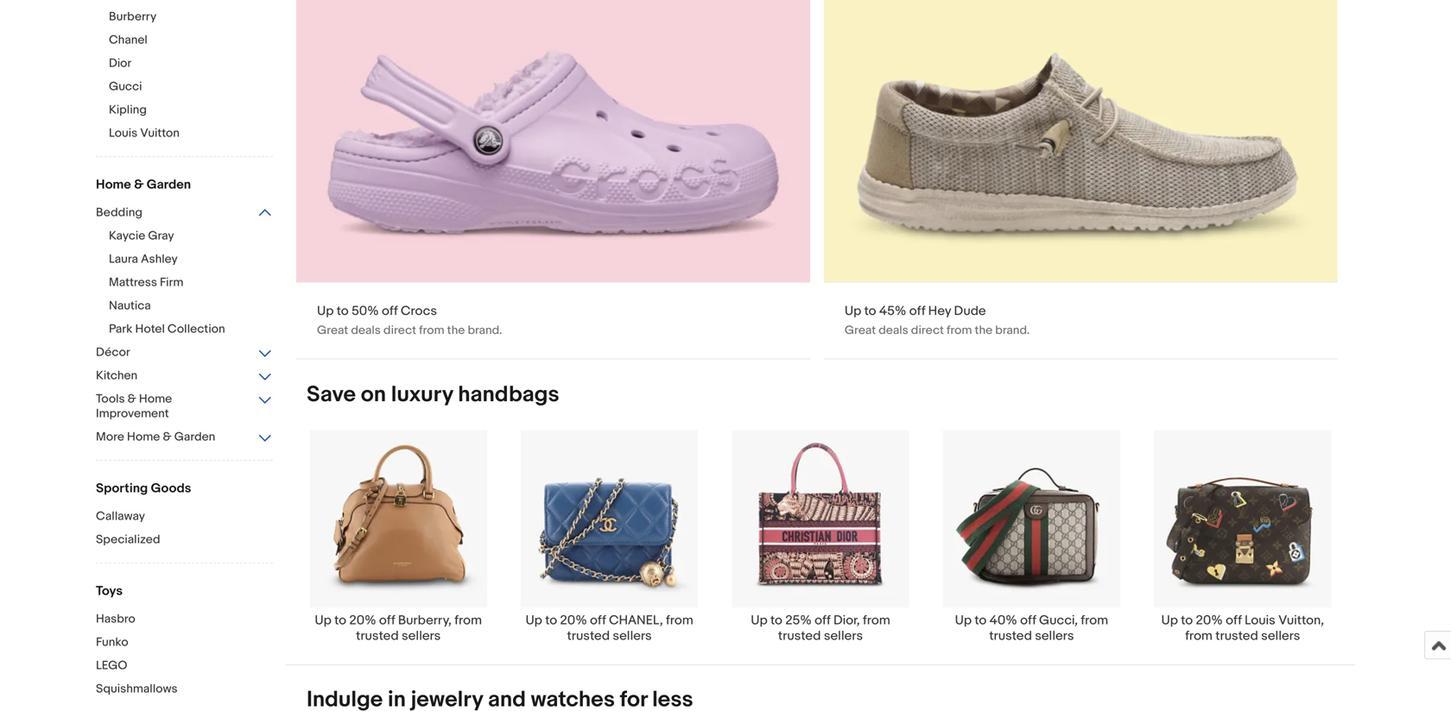 Task type: locate. For each thing, give the bounding box(es) containing it.
to inside up to 20% off louis vuitton, from trusted sellers
[[1181, 613, 1193, 629]]

up inside up to 20% off louis vuitton, from trusted sellers
[[1162, 613, 1178, 629]]

0 vertical spatial &
[[134, 177, 144, 193]]

to inside the up to 45% off hey dude great deals direct from the brand.
[[864, 304, 876, 319]]

home
[[96, 177, 131, 193], [139, 392, 172, 407], [127, 430, 160, 445]]

up inside up to 20% off chanel, from trusted sellers
[[526, 613, 542, 629]]

trusted inside up to 20% off chanel, from trusted sellers
[[567, 629, 610, 644]]

1 the from the left
[[447, 324, 465, 338]]

trusted inside up to 40% off gucci, from trusted sellers
[[990, 629, 1032, 644]]

trusted for burberry,
[[356, 629, 399, 644]]

crocs
[[401, 304, 437, 319]]

4 sellers from the left
[[1035, 629, 1074, 644]]

trusted inside "up to 25% off dior, from trusted sellers"
[[778, 629, 821, 644]]

off for dior,
[[815, 613, 831, 629]]

2 great from the left
[[845, 324, 876, 338]]

up to 20% off burberry, from trusted sellers link
[[293, 430, 504, 644]]

collection
[[168, 322, 225, 337]]

off left 'vuitton,'
[[1226, 613, 1242, 629]]

to inside up to 50% off crocs great deals direct from the brand.
[[337, 304, 349, 319]]

hasbro link
[[96, 613, 273, 629]]

funko
[[96, 636, 128, 651]]

off left burberry,
[[379, 613, 395, 629]]

0 horizontal spatial louis
[[109, 126, 138, 141]]

1 horizontal spatial louis
[[1245, 613, 1276, 629]]

off right 40% on the bottom right of the page
[[1020, 613, 1037, 629]]

hotel
[[135, 322, 165, 337]]

toys
[[96, 584, 123, 600]]

garden
[[147, 177, 191, 193], [174, 430, 215, 445]]

trusted inside up to 20% off burberry, from trusted sellers
[[356, 629, 399, 644]]

1 horizontal spatial the
[[975, 324, 993, 338]]

deals down 45%
[[879, 324, 909, 338]]

1 deals from the left
[[351, 324, 381, 338]]

on
[[361, 382, 386, 409]]

3 trusted from the left
[[778, 629, 821, 644]]

20% inside up to 20% off burberry, from trusted sellers
[[349, 613, 376, 629]]

hey
[[928, 304, 951, 319]]

louis vuitton link
[[109, 126, 286, 143]]

brand. inside the up to 45% off hey dude great deals direct from the brand.
[[996, 324, 1030, 338]]

2 sellers from the left
[[613, 629, 652, 644]]

specialized link
[[96, 533, 273, 549]]

sellers
[[402, 629, 441, 644], [613, 629, 652, 644], [824, 629, 863, 644], [1035, 629, 1074, 644], [1262, 629, 1301, 644]]

0 horizontal spatial direct
[[384, 324, 416, 338]]

1 vertical spatial louis
[[1245, 613, 1276, 629]]

specialized
[[96, 533, 160, 548]]

2 direct from the left
[[911, 324, 944, 338]]

sporting
[[96, 481, 148, 497]]

off inside the up to 45% off hey dude great deals direct from the brand.
[[910, 304, 926, 319]]

to inside up to 20% off chanel, from trusted sellers
[[545, 613, 557, 629]]

bedding button
[[96, 206, 273, 222]]

off for burberry,
[[379, 613, 395, 629]]

20% inside up to 20% off chanel, from trusted sellers
[[560, 613, 587, 629]]

1 brand. from the left
[[468, 324, 502, 338]]

& up bedding
[[134, 177, 144, 193]]

home down kitchen dropdown button on the left bottom of page
[[139, 392, 172, 407]]

sellers inside up to 20% off burberry, from trusted sellers
[[402, 629, 441, 644]]

more
[[96, 430, 124, 445]]

1 horizontal spatial brand.
[[996, 324, 1030, 338]]

up to 25% off dior, from trusted sellers
[[751, 613, 890, 644]]

off inside up to 40% off gucci, from trusted sellers
[[1020, 613, 1037, 629]]

garden up bedding dropdown button
[[147, 177, 191, 193]]

garden down tools & home improvement dropdown button
[[174, 430, 215, 445]]

deals inside up to 50% off crocs great deals direct from the brand.
[[351, 324, 381, 338]]

40%
[[990, 613, 1018, 629]]

0 horizontal spatial brand.
[[468, 324, 502, 338]]

brand. inside up to 50% off crocs great deals direct from the brand.
[[468, 324, 502, 338]]

1 sellers from the left
[[402, 629, 441, 644]]

deals down "50%"
[[351, 324, 381, 338]]

4 trusted from the left
[[990, 629, 1032, 644]]

5 sellers from the left
[[1262, 629, 1301, 644]]

off inside "up to 25% off dior, from trusted sellers"
[[815, 613, 831, 629]]

direct
[[384, 324, 416, 338], [911, 324, 944, 338]]

sellers inside up to 20% off chanel, from trusted sellers
[[613, 629, 652, 644]]

to inside up to 20% off burberry, from trusted sellers
[[334, 613, 346, 629]]

1 direct from the left
[[384, 324, 416, 338]]

2 20% from the left
[[560, 613, 587, 629]]

up inside up to 20% off burberry, from trusted sellers
[[315, 613, 332, 629]]

deals
[[351, 324, 381, 338], [879, 324, 909, 338]]

louis
[[109, 126, 138, 141], [1245, 613, 1276, 629]]

gray
[[148, 229, 174, 244]]

3 sellers from the left
[[824, 629, 863, 644]]

0 horizontal spatial 20%
[[349, 613, 376, 629]]

up for up to 20% off chanel, from trusted sellers
[[526, 613, 542, 629]]

from inside up to 40% off gucci, from trusted sellers
[[1081, 613, 1109, 629]]

off inside up to 20% off louis vuitton, from trusted sellers
[[1226, 613, 1242, 629]]

direct down hey
[[911, 324, 944, 338]]

to for up to 40% off gucci, from trusted sellers
[[975, 613, 987, 629]]

up for up to 20% off burberry, from trusted sellers
[[315, 613, 332, 629]]

20% inside up to 20% off louis vuitton, from trusted sellers
[[1196, 613, 1223, 629]]

callaway link
[[96, 510, 273, 526]]

off
[[382, 304, 398, 319], [910, 304, 926, 319], [379, 613, 395, 629], [590, 613, 606, 629], [815, 613, 831, 629], [1020, 613, 1037, 629], [1226, 613, 1242, 629]]

3 20% from the left
[[1196, 613, 1223, 629]]

to inside "up to 25% off dior, from trusted sellers"
[[771, 613, 783, 629]]

to for up to 50% off crocs great deals direct from the brand.
[[337, 304, 349, 319]]

tools & home improvement button
[[96, 392, 273, 423]]

dior,
[[834, 613, 860, 629]]

home down 'improvement'
[[127, 430, 160, 445]]

kitchen button
[[96, 369, 273, 385]]

home up bedding
[[96, 177, 131, 193]]

vuitton,
[[1279, 613, 1324, 629]]

1 horizontal spatial direct
[[911, 324, 944, 338]]

off inside up to 20% off burberry, from trusted sellers
[[379, 613, 395, 629]]

off left hey
[[910, 304, 926, 319]]

lego
[[96, 659, 127, 674]]

laura ashley link
[[109, 252, 286, 269]]

direct down crocs
[[384, 324, 416, 338]]

up to 20% off louis vuitton, from trusted sellers
[[1162, 613, 1324, 644]]

2 the from the left
[[975, 324, 993, 338]]

louis down kipling
[[109, 126, 138, 141]]

5 trusted from the left
[[1216, 629, 1259, 644]]

from inside up to 20% off burberry, from trusted sellers
[[455, 613, 482, 629]]

2 horizontal spatial 20%
[[1196, 613, 1223, 629]]

handbags
[[458, 382, 559, 409]]

off for chanel,
[[590, 613, 606, 629]]

&
[[134, 177, 144, 193], [128, 392, 136, 407], [163, 430, 172, 445]]

brand.
[[468, 324, 502, 338], [996, 324, 1030, 338]]

list containing up to 20% off burberry, from trusted sellers
[[286, 430, 1356, 665]]

1 great from the left
[[317, 324, 348, 338]]

laura
[[109, 252, 138, 267]]

up inside the up to 45% off hey dude great deals direct from the brand.
[[845, 304, 862, 319]]

off left chanel,
[[590, 613, 606, 629]]

the up save on luxury handbags
[[447, 324, 465, 338]]

up for up to 45% off hey dude great deals direct from the brand.
[[845, 304, 862, 319]]

kitchen
[[96, 369, 137, 384]]

sellers for dior,
[[824, 629, 863, 644]]

2 brand. from the left
[[996, 324, 1030, 338]]

up inside up to 40% off gucci, from trusted sellers
[[955, 613, 972, 629]]

the down dude
[[975, 324, 993, 338]]

list
[[286, 430, 1356, 665]]

0 horizontal spatial great
[[317, 324, 348, 338]]

to inside up to 40% off gucci, from trusted sellers
[[975, 613, 987, 629]]

off right "50%"
[[382, 304, 398, 319]]

1 horizontal spatial great
[[845, 324, 876, 338]]

up
[[317, 304, 334, 319], [845, 304, 862, 319], [315, 613, 332, 629], [526, 613, 542, 629], [751, 613, 768, 629], [955, 613, 972, 629], [1162, 613, 1178, 629]]

up inside up to 50% off crocs great deals direct from the brand.
[[317, 304, 334, 319]]

the inside the up to 45% off hey dude great deals direct from the brand.
[[975, 324, 993, 338]]

deals inside the up to 45% off hey dude great deals direct from the brand.
[[879, 324, 909, 338]]

0 horizontal spatial the
[[447, 324, 465, 338]]

sellers for chanel,
[[613, 629, 652, 644]]

45%
[[879, 304, 907, 319]]

from
[[419, 324, 445, 338], [947, 324, 972, 338], [455, 613, 482, 629], [666, 613, 694, 629], [863, 613, 890, 629], [1081, 613, 1109, 629], [1186, 629, 1213, 644]]

0 vertical spatial louis
[[109, 126, 138, 141]]

1 20% from the left
[[349, 613, 376, 629]]

& right tools
[[128, 392, 136, 407]]

to
[[337, 304, 349, 319], [864, 304, 876, 319], [334, 613, 346, 629], [545, 613, 557, 629], [771, 613, 783, 629], [975, 613, 987, 629], [1181, 613, 1193, 629]]

1 trusted from the left
[[356, 629, 399, 644]]

sellers inside "up to 25% off dior, from trusted sellers"
[[824, 629, 863, 644]]

2 deals from the left
[[879, 324, 909, 338]]

chanel
[[109, 33, 148, 48]]

up for up to 20% off louis vuitton, from trusted sellers
[[1162, 613, 1178, 629]]

great
[[317, 324, 348, 338], [845, 324, 876, 338]]

off right 25%
[[815, 613, 831, 629]]

direct inside up to 50% off crocs great deals direct from the brand.
[[384, 324, 416, 338]]

the inside up to 50% off crocs great deals direct from the brand.
[[447, 324, 465, 338]]

sellers inside up to 40% off gucci, from trusted sellers
[[1035, 629, 1074, 644]]

from inside up to 20% off chanel, from trusted sellers
[[666, 613, 694, 629]]

up inside "up to 25% off dior, from trusted sellers"
[[751, 613, 768, 629]]

the
[[447, 324, 465, 338], [975, 324, 993, 338]]

off inside up to 20% off chanel, from trusted sellers
[[590, 613, 606, 629]]

park
[[109, 322, 133, 337]]

20% for louis
[[1196, 613, 1223, 629]]

2 trusted from the left
[[567, 629, 610, 644]]

up to 25% off dior, from trusted sellers link
[[715, 430, 926, 644]]

kaycie gray link
[[109, 229, 286, 245]]

trusted
[[356, 629, 399, 644], [567, 629, 610, 644], [778, 629, 821, 644], [990, 629, 1032, 644], [1216, 629, 1259, 644]]

& down tools & home improvement dropdown button
[[163, 430, 172, 445]]

20%
[[349, 613, 376, 629], [560, 613, 587, 629], [1196, 613, 1223, 629]]

1 horizontal spatial 20%
[[560, 613, 587, 629]]

1 vertical spatial garden
[[174, 430, 215, 445]]

1 horizontal spatial deals
[[879, 324, 909, 338]]

off inside up to 50% off crocs great deals direct from the brand.
[[382, 304, 398, 319]]

0 horizontal spatial deals
[[351, 324, 381, 338]]

callaway specialized
[[96, 510, 160, 548]]

kipling
[[109, 103, 147, 118]]

25%
[[786, 613, 812, 629]]

chanel,
[[609, 613, 663, 629]]

burberry link
[[109, 10, 286, 26]]

None text field
[[296, 0, 810, 359], [824, 0, 1338, 359], [296, 0, 810, 359], [824, 0, 1338, 359]]

louis left 'vuitton,'
[[1245, 613, 1276, 629]]

from inside the up to 45% off hey dude great deals direct from the brand.
[[947, 324, 972, 338]]

louis inside 'burberry chanel dior gucci kipling louis vuitton'
[[109, 126, 138, 141]]



Task type: vqa. For each thing, say whether or not it's contained in the screenshot.
K1000 within PENTAX ASAHI K1000 SE 35mm Film Camera w/ 50mm Pentax-A Lens - Tested - Great
no



Task type: describe. For each thing, give the bounding box(es) containing it.
burberry
[[109, 10, 157, 24]]

trusted inside up to 20% off louis vuitton, from trusted sellers
[[1216, 629, 1259, 644]]

firm
[[160, 276, 184, 290]]

improvement
[[96, 407, 169, 422]]

funko link
[[96, 636, 273, 652]]

up to 20% off chanel, from trusted sellers link
[[504, 430, 715, 644]]

1 vertical spatial home
[[139, 392, 172, 407]]

burberry,
[[398, 613, 452, 629]]

vuitton
[[140, 126, 180, 141]]

sellers inside up to 20% off louis vuitton, from trusted sellers
[[1262, 629, 1301, 644]]

trusted for chanel,
[[567, 629, 610, 644]]

save on luxury handbags
[[307, 382, 559, 409]]

more home & garden button
[[96, 430, 273, 447]]

1 vertical spatial &
[[128, 392, 136, 407]]

bedding kaycie gray laura ashley mattress firm nautica park hotel collection décor kitchen tools & home improvement more home & garden
[[96, 206, 225, 445]]

2 vertical spatial home
[[127, 430, 160, 445]]

up to 20% off burberry, from trusted sellers
[[315, 613, 482, 644]]

sellers for burberry,
[[402, 629, 441, 644]]

home & garden
[[96, 177, 191, 193]]

squishmallows link
[[96, 683, 273, 699]]

dior link
[[109, 56, 286, 73]]

up for up to 25% off dior, from trusted sellers
[[751, 613, 768, 629]]

nautica link
[[109, 299, 286, 315]]

ashley
[[141, 252, 178, 267]]

from inside up to 50% off crocs great deals direct from the brand.
[[419, 324, 445, 338]]

from inside "up to 25% off dior, from trusted sellers"
[[863, 613, 890, 629]]

bedding
[[96, 206, 143, 220]]

up to 50% off crocs great deals direct from the brand.
[[317, 304, 502, 338]]

callaway
[[96, 510, 145, 524]]

gucci,
[[1039, 613, 1078, 629]]

dior
[[109, 56, 132, 71]]

kipling link
[[109, 103, 286, 119]]

gucci link
[[109, 79, 286, 96]]

off for crocs
[[382, 304, 398, 319]]

to for up to 20% off burberry, from trusted sellers
[[334, 613, 346, 629]]

chanel link
[[109, 33, 286, 49]]

off for hey
[[910, 304, 926, 319]]

to for up to 25% off dior, from trusted sellers
[[771, 613, 783, 629]]

burberry chanel dior gucci kipling louis vuitton
[[109, 10, 180, 141]]

to for up to 45% off hey dude great deals direct from the brand.
[[864, 304, 876, 319]]

nautica
[[109, 299, 151, 314]]

trusted for dior,
[[778, 629, 821, 644]]

up to 20% off louis vuitton, from trusted sellers link
[[1138, 430, 1349, 644]]

to for up to 20% off louis vuitton, from trusted sellers
[[1181, 613, 1193, 629]]

off for gucci,
[[1020, 613, 1037, 629]]

to for up to 20% off chanel, from trusted sellers
[[545, 613, 557, 629]]

great inside the up to 45% off hey dude great deals direct from the brand.
[[845, 324, 876, 338]]

sporting goods
[[96, 481, 191, 497]]

décor
[[96, 346, 130, 360]]

20% for chanel,
[[560, 613, 587, 629]]

up to 20% off chanel, from trusted sellers
[[526, 613, 694, 644]]

up to 45% off hey dude great deals direct from the brand.
[[845, 304, 1030, 338]]

décor button
[[96, 346, 273, 362]]

direct inside the up to 45% off hey dude great deals direct from the brand.
[[911, 324, 944, 338]]

up to 40% off gucci, from trusted sellers link
[[926, 430, 1138, 644]]

louis inside up to 20% off louis vuitton, from trusted sellers
[[1245, 613, 1276, 629]]

mattress firm link
[[109, 276, 286, 292]]

from inside up to 20% off louis vuitton, from trusted sellers
[[1186, 629, 1213, 644]]

sellers for gucci,
[[1035, 629, 1074, 644]]

off for louis
[[1226, 613, 1242, 629]]

50%
[[352, 304, 379, 319]]

gucci
[[109, 79, 142, 94]]

up for up to 50% off crocs great deals direct from the brand.
[[317, 304, 334, 319]]

0 vertical spatial home
[[96, 177, 131, 193]]

hasbro funko lego squishmallows
[[96, 613, 178, 697]]

luxury
[[391, 382, 453, 409]]

0 vertical spatial garden
[[147, 177, 191, 193]]

trusted for gucci,
[[990, 629, 1032, 644]]

20% for burberry,
[[349, 613, 376, 629]]

dude
[[954, 304, 986, 319]]

2 vertical spatial &
[[163, 430, 172, 445]]

mattress
[[109, 276, 157, 290]]

tools
[[96, 392, 125, 407]]

garden inside bedding kaycie gray laura ashley mattress firm nautica park hotel collection décor kitchen tools & home improvement more home & garden
[[174, 430, 215, 445]]

save
[[307, 382, 356, 409]]

up to 40% off gucci, from trusted sellers
[[955, 613, 1109, 644]]

goods
[[151, 481, 191, 497]]

squishmallows
[[96, 683, 178, 697]]

great inside up to 50% off crocs great deals direct from the brand.
[[317, 324, 348, 338]]

kaycie
[[109, 229, 145, 244]]

hasbro
[[96, 613, 135, 627]]

park hotel collection link
[[109, 322, 286, 339]]

lego link
[[96, 659, 273, 676]]

up for up to 40% off gucci, from trusted sellers
[[955, 613, 972, 629]]



